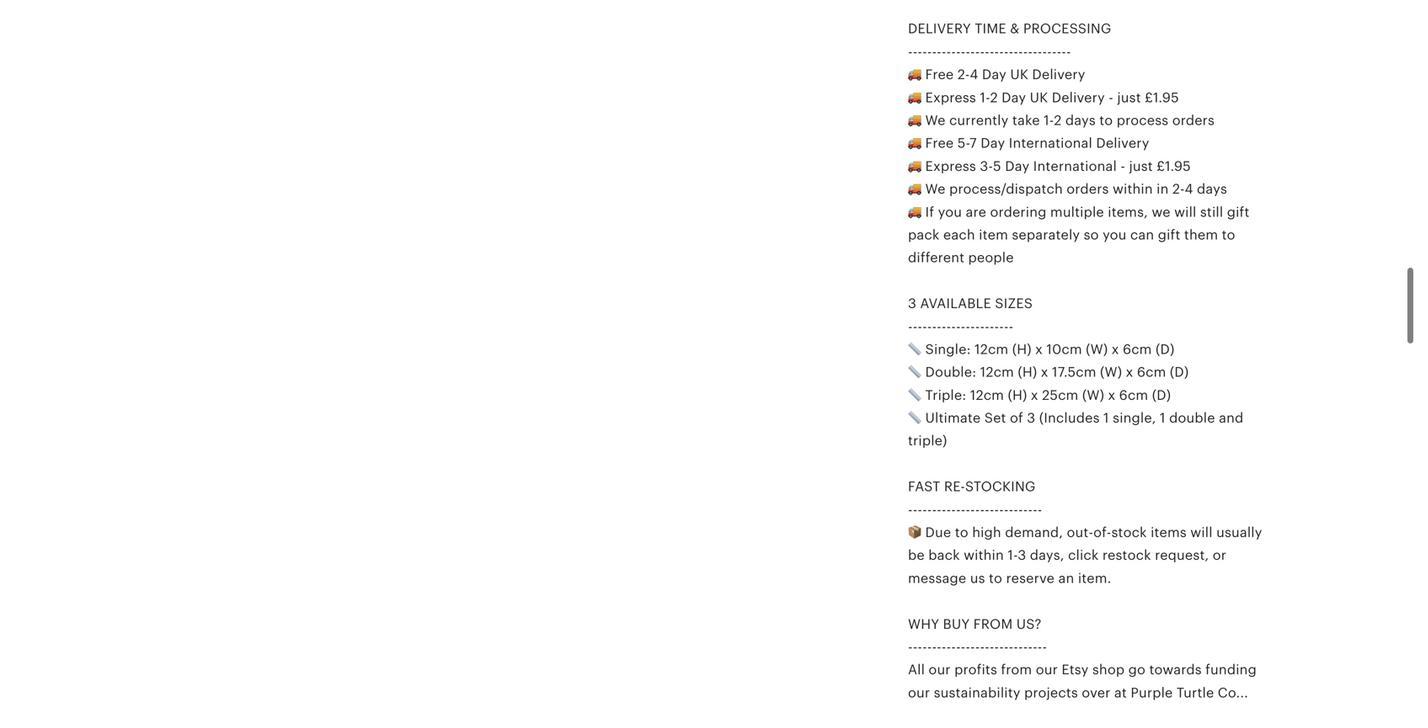 Task type: describe. For each thing, give the bounding box(es) containing it.
ordering
[[991, 205, 1047, 220]]

0 vertical spatial (h)
[[1013, 342, 1032, 357]]

1 horizontal spatial days
[[1197, 182, 1228, 197]]

time
[[975, 21, 1007, 36]]

items,
[[1108, 205, 1149, 220]]

us?
[[1017, 617, 1042, 632]]

people
[[969, 250, 1014, 266]]

will inside "delivery time & processing ---------------------------------- 🚚 free 2-4 day uk delivery 🚚 express 1-2 day uk delivery - just £1.95 🚚 we currently take 1-2 days to process orders 🚚 free 5-7 day international delivery 🚚 express 3-5 day international - just £1.95 🚚 we process/dispatch orders within in 2-4 days 🚚 if you are ordering multiple items, we will still gift pack each item separately so you can gift them to different people"
[[1175, 205, 1197, 220]]

2 express from the top
[[926, 159, 977, 174]]

1 vertical spatial 3
[[1027, 411, 1036, 426]]

2 vertical spatial delivery
[[1097, 136, 1150, 151]]

request,
[[1155, 548, 1210, 563]]

are
[[966, 205, 987, 220]]

days,
[[1030, 548, 1065, 563]]

available
[[921, 296, 992, 311]]

due
[[926, 525, 952, 541]]

0 vertical spatial 2-
[[958, 67, 970, 82]]

different
[[908, 250, 965, 266]]

1 vertical spatial delivery
[[1052, 90, 1105, 105]]

1 vertical spatial 6cm
[[1137, 365, 1167, 380]]

from
[[974, 617, 1013, 632]]

0 vertical spatial international
[[1009, 136, 1093, 151]]

0 vertical spatial 2
[[991, 90, 998, 105]]

shop
[[1093, 663, 1125, 678]]

to right due
[[955, 525, 969, 541]]

pack
[[908, 227, 940, 243]]

restock
[[1103, 548, 1152, 563]]

click
[[1069, 548, 1099, 563]]

stocking
[[966, 480, 1036, 495]]

single:
[[926, 342, 971, 357]]

them
[[1185, 227, 1219, 243]]

2 horizontal spatial 1-
[[1044, 113, 1054, 128]]

turtle
[[1177, 686, 1215, 701]]

1 vertical spatial (h)
[[1018, 365, 1038, 380]]

1 vertical spatial 4
[[1185, 182, 1194, 197]]

day right 5
[[1005, 159, 1030, 174]]

item
[[979, 227, 1009, 243]]

over
[[1082, 686, 1111, 701]]

within inside "delivery time & processing ---------------------------------- 🚚 free 2-4 day uk delivery 🚚 express 1-2 day uk delivery - just £1.95 🚚 we currently take 1-2 days to process orders 🚚 free 5-7 day international delivery 🚚 express 3-5 day international - just £1.95 🚚 we process/dispatch orders within in 2-4 days 🚚 if you are ordering multiple items, we will still gift pack each item separately so you can gift them to different people"
[[1113, 182, 1153, 197]]

1 horizontal spatial 2-
[[1173, 182, 1185, 197]]

2 1 from the left
[[1160, 411, 1166, 426]]

1 vertical spatial international
[[1034, 159, 1117, 174]]

0 vertical spatial gift
[[1228, 205, 1250, 220]]

0 vertical spatial delivery
[[1033, 67, 1086, 82]]

to right us
[[989, 571, 1003, 586]]

why buy from us? ----------------------------- all our profits from our etsy shop go towards funding our sustainability projects over at purple turtle co...
[[908, 617, 1257, 701]]

10cm
[[1047, 342, 1083, 357]]

go
[[1129, 663, 1146, 678]]

processing
[[1024, 21, 1112, 36]]

can
[[1131, 227, 1155, 243]]

(includes
[[1040, 411, 1100, 426]]

buy
[[943, 617, 970, 632]]

0 horizontal spatial 4
[[970, 67, 979, 82]]

day right 7
[[981, 136, 1006, 151]]

towards
[[1150, 663, 1202, 678]]

1 horizontal spatial uk
[[1030, 90, 1049, 105]]

day down time
[[982, 67, 1007, 82]]

3 inside fast re-stocking ---------------------------- 📦 due to high demand, out-of-stock items will usually be back within 1-3 days, click restock request, or message us to reserve an item.
[[1018, 548, 1027, 563]]

single,
[[1113, 411, 1157, 426]]

double:
[[926, 365, 977, 380]]

7
[[970, 136, 977, 151]]

our up projects
[[1036, 663, 1058, 678]]

4 🚚 from the top
[[908, 136, 922, 151]]

0 vertical spatial 6cm
[[1123, 342, 1152, 357]]

still
[[1201, 205, 1224, 220]]

or
[[1213, 548, 1227, 563]]

ultimate
[[926, 411, 981, 426]]

17.5cm
[[1052, 365, 1097, 380]]

1 📏 from the top
[[908, 342, 922, 357]]

funding
[[1206, 663, 1257, 678]]

an
[[1059, 571, 1075, 586]]

1 horizontal spatial 2
[[1054, 113, 1062, 128]]

currently
[[950, 113, 1009, 128]]

double
[[1170, 411, 1216, 426]]

why
[[908, 617, 940, 632]]

1 1 from the left
[[1104, 411, 1110, 426]]

sizes
[[995, 296, 1033, 311]]

we
[[1152, 205, 1171, 220]]

high
[[973, 525, 1002, 541]]

process
[[1117, 113, 1169, 128]]

delivery time & processing ---------------------------------- 🚚 free 2-4 day uk delivery 🚚 express 1-2 day uk delivery - just £1.95 🚚 we currently take 1-2 days to process orders 🚚 free 5-7 day international delivery 🚚 express 3-5 day international - just £1.95 🚚 we process/dispatch orders within in 2-4 days 🚚 if you are ordering multiple items, we will still gift pack each item separately so you can gift them to different people
[[908, 21, 1250, 266]]

item.
[[1078, 571, 1112, 586]]

1 vertical spatial (d)
[[1170, 365, 1189, 380]]

2 vertical spatial 12cm
[[971, 388, 1005, 403]]

2 vertical spatial 6cm
[[1120, 388, 1149, 403]]

2 free from the top
[[926, 136, 954, 151]]

reserve
[[1007, 571, 1055, 586]]

and
[[1219, 411, 1244, 426]]

2 vertical spatial (d)
[[1153, 388, 1171, 403]]

to right "them"
[[1222, 227, 1236, 243]]

items
[[1151, 525, 1187, 541]]

if
[[926, 205, 935, 220]]

message
[[908, 571, 967, 586]]

separately
[[1012, 227, 1081, 243]]



Task type: locate. For each thing, give the bounding box(es) containing it.
within up items,
[[1113, 182, 1153, 197]]

triple:
[[926, 388, 967, 403]]

1- right "take"
[[1044, 113, 1054, 128]]

📏 left single:
[[908, 342, 922, 357]]

at
[[1115, 686, 1127, 701]]

orders up multiple
[[1067, 182, 1109, 197]]

0 vertical spatial 4
[[970, 67, 979, 82]]

0 horizontal spatial within
[[964, 548, 1004, 563]]

0 vertical spatial 1-
[[980, 90, 991, 105]]

1 horizontal spatial gift
[[1228, 205, 1250, 220]]

4
[[970, 67, 979, 82], [1185, 182, 1194, 197]]

-
[[908, 44, 913, 59], [913, 44, 918, 59], [918, 44, 923, 59], [923, 44, 928, 59], [928, 44, 932, 59], [932, 44, 937, 59], [937, 44, 942, 59], [942, 44, 947, 59], [947, 44, 952, 59], [952, 44, 956, 59], [956, 44, 961, 59], [961, 44, 966, 59], [966, 44, 971, 59], [971, 44, 976, 59], [976, 44, 980, 59], [980, 44, 985, 59], [985, 44, 990, 59], [990, 44, 995, 59], [995, 44, 1000, 59], [1000, 44, 1004, 59], [1004, 44, 1009, 59], [1009, 44, 1014, 59], [1014, 44, 1019, 59], [1019, 44, 1024, 59], [1024, 44, 1028, 59], [1028, 44, 1033, 59], [1033, 44, 1038, 59], [1038, 44, 1043, 59], [1043, 44, 1048, 59], [1048, 44, 1052, 59], [1052, 44, 1057, 59], [1057, 44, 1062, 59], [1062, 44, 1067, 59], [1067, 44, 1072, 59], [1109, 90, 1114, 105], [1121, 159, 1126, 174], [908, 319, 913, 334], [913, 319, 918, 334], [918, 319, 923, 334], [923, 319, 928, 334], [928, 319, 932, 334], [932, 319, 937, 334], [937, 319, 942, 334], [942, 319, 947, 334], [947, 319, 952, 334], [952, 319, 956, 334], [956, 319, 961, 334], [961, 319, 966, 334], [966, 319, 971, 334], [971, 319, 976, 334], [976, 319, 980, 334], [980, 319, 985, 334], [985, 319, 990, 334], [990, 319, 995, 334], [995, 319, 1000, 334], [1000, 319, 1004, 334], [1004, 319, 1009, 334], [1009, 319, 1014, 334], [908, 502, 913, 518], [913, 502, 918, 518], [918, 502, 923, 518], [923, 502, 928, 518], [928, 502, 932, 518], [932, 502, 937, 518], [937, 502, 942, 518], [942, 502, 947, 518], [947, 502, 952, 518], [952, 502, 956, 518], [956, 502, 961, 518], [961, 502, 966, 518], [966, 502, 971, 518], [971, 502, 976, 518], [976, 502, 980, 518], [980, 502, 985, 518], [985, 502, 990, 518], [990, 502, 995, 518], [995, 502, 1000, 518], [1000, 502, 1004, 518], [1004, 502, 1009, 518], [1009, 502, 1014, 518], [1014, 502, 1019, 518], [1019, 502, 1024, 518], [1024, 502, 1028, 518], [1028, 502, 1033, 518], [1033, 502, 1038, 518], [1038, 502, 1043, 518], [908, 640, 913, 655], [913, 640, 918, 655], [918, 640, 923, 655], [923, 640, 928, 655], [928, 640, 932, 655], [932, 640, 937, 655], [937, 640, 942, 655], [942, 640, 947, 655], [947, 640, 952, 655], [952, 640, 956, 655], [956, 640, 961, 655], [961, 640, 966, 655], [966, 640, 971, 655], [971, 640, 976, 655], [976, 640, 980, 655], [980, 640, 985, 655], [985, 640, 990, 655], [990, 640, 995, 655], [995, 640, 1000, 655], [1000, 640, 1004, 655], [1004, 640, 1009, 655], [1009, 640, 1014, 655], [1014, 640, 1019, 655], [1019, 640, 1024, 655], [1024, 640, 1028, 655], [1028, 640, 1033, 655], [1033, 640, 1038, 655], [1038, 640, 1043, 655], [1043, 640, 1048, 655]]

days up still
[[1197, 182, 1228, 197]]

1 vertical spatial gift
[[1158, 227, 1181, 243]]

multiple
[[1051, 205, 1105, 220]]

5-
[[958, 136, 970, 151]]

0 horizontal spatial 2-
[[958, 67, 970, 82]]

6 🚚 from the top
[[908, 182, 922, 197]]

we up if
[[926, 182, 946, 197]]

usually
[[1217, 525, 1263, 541]]

0 horizontal spatial days
[[1066, 113, 1096, 128]]

triple)
[[908, 434, 948, 449]]

📏 left double:
[[908, 365, 922, 380]]

0 horizontal spatial 1
[[1104, 411, 1110, 426]]

purple
[[1131, 686, 1173, 701]]

of-
[[1094, 525, 1112, 541]]

2 vertical spatial 1-
[[1008, 548, 1018, 563]]

to left the process
[[1100, 113, 1113, 128]]

1 horizontal spatial orders
[[1173, 113, 1215, 128]]

(w)
[[1086, 342, 1108, 357], [1101, 365, 1123, 380], [1083, 388, 1105, 403]]

uk up "take"
[[1030, 90, 1049, 105]]

0 vertical spatial will
[[1175, 205, 1197, 220]]

orders right the process
[[1173, 113, 1215, 128]]

free left 5-
[[926, 136, 954, 151]]

3 right of
[[1027, 411, 1036, 426]]

3
[[908, 296, 917, 311], [1027, 411, 1036, 426], [1018, 548, 1027, 563]]

0 vertical spatial free
[[926, 67, 954, 82]]

2 vertical spatial 3
[[1018, 548, 1027, 563]]

free
[[926, 67, 954, 82], [926, 136, 954, 151]]

0 vertical spatial £1.95
[[1145, 90, 1180, 105]]

(w) down "17.5cm"
[[1083, 388, 1105, 403]]

0 vertical spatial orders
[[1173, 113, 1215, 128]]

gift
[[1228, 205, 1250, 220], [1158, 227, 1181, 243]]

0 vertical spatial 12cm
[[975, 342, 1009, 357]]

1 horizontal spatial within
[[1113, 182, 1153, 197]]

0 vertical spatial we
[[926, 113, 946, 128]]

5
[[994, 159, 1002, 174]]

1 vertical spatial uk
[[1030, 90, 1049, 105]]

will up the request, in the right bottom of the page
[[1191, 525, 1213, 541]]

day up "take"
[[1002, 90, 1027, 105]]

(h) left the 10cm
[[1013, 342, 1032, 357]]

international up multiple
[[1034, 159, 1117, 174]]

🚚
[[908, 67, 922, 82], [908, 90, 922, 105], [908, 113, 922, 128], [908, 136, 922, 151], [908, 159, 922, 174], [908, 182, 922, 197], [908, 205, 922, 220]]

our down the all
[[908, 686, 931, 701]]

2-
[[958, 67, 970, 82], [1173, 182, 1185, 197]]

in
[[1157, 182, 1169, 197]]

1 🚚 from the top
[[908, 67, 922, 82]]

1 horizontal spatial 4
[[1185, 182, 1194, 197]]

within inside fast re-stocking ---------------------------- 📦 due to high demand, out-of-stock items will usually be back within 1-3 days, click restock request, or message us to reserve an item.
[[964, 548, 1004, 563]]

1 vertical spatial 2
[[1054, 113, 1062, 128]]

just up the process
[[1118, 90, 1142, 105]]

2 🚚 from the top
[[908, 90, 922, 105]]

📏 left triple:
[[908, 388, 922, 403]]

1 vertical spatial will
[[1191, 525, 1213, 541]]

0 horizontal spatial gift
[[1158, 227, 1181, 243]]

1 horizontal spatial 1
[[1160, 411, 1166, 426]]

1
[[1104, 411, 1110, 426], [1160, 411, 1166, 426]]

&
[[1011, 21, 1020, 36]]

📦
[[908, 525, 922, 541]]

day
[[982, 67, 1007, 82], [1002, 90, 1027, 105], [981, 136, 1006, 151], [1005, 159, 1030, 174]]

1 vertical spatial 2-
[[1173, 182, 1185, 197]]

us
[[971, 571, 986, 586]]

projects
[[1025, 686, 1079, 701]]

to
[[1100, 113, 1113, 128], [1222, 227, 1236, 243], [955, 525, 969, 541], [989, 571, 1003, 586]]

just down the process
[[1130, 159, 1153, 174]]

back
[[929, 548, 960, 563]]

6cm
[[1123, 342, 1152, 357], [1137, 365, 1167, 380], [1120, 388, 1149, 403]]

from
[[1001, 663, 1033, 678]]

1 vertical spatial 12cm
[[981, 365, 1015, 380]]

0 vertical spatial (d)
[[1156, 342, 1175, 357]]

1 vertical spatial days
[[1197, 182, 1228, 197]]

you right if
[[938, 205, 962, 220]]

£1.95 up the process
[[1145, 90, 1180, 105]]

days
[[1066, 113, 1096, 128], [1197, 182, 1228, 197]]

profits
[[955, 663, 998, 678]]

7 🚚 from the top
[[908, 205, 922, 220]]

2 we from the top
[[926, 182, 946, 197]]

1 vertical spatial £1.95
[[1157, 159, 1191, 174]]

gift right still
[[1228, 205, 1250, 220]]

each
[[944, 227, 976, 243]]

0 vertical spatial (w)
[[1086, 342, 1108, 357]]

4 📏 from the top
[[908, 411, 922, 426]]

express down 5-
[[926, 159, 977, 174]]

2 📏 from the top
[[908, 365, 922, 380]]

1 vertical spatial you
[[1103, 227, 1127, 243]]

within
[[1113, 182, 1153, 197], [964, 548, 1004, 563]]

1 right single, on the bottom right
[[1160, 411, 1166, 426]]

so
[[1084, 227, 1099, 243]]

delivery
[[1033, 67, 1086, 82], [1052, 90, 1105, 105], [1097, 136, 1150, 151]]

will
[[1175, 205, 1197, 220], [1191, 525, 1213, 541]]

we left currently
[[926, 113, 946, 128]]

1 we from the top
[[926, 113, 946, 128]]

you right so
[[1103, 227, 1127, 243]]

be
[[908, 548, 925, 563]]

free down delivery
[[926, 67, 954, 82]]

out-
[[1067, 525, 1094, 541]]

our right the all
[[929, 663, 951, 678]]

(h) up of
[[1008, 388, 1028, 403]]

4 up currently
[[970, 67, 979, 82]]

(h)
[[1013, 342, 1032, 357], [1018, 365, 1038, 380], [1008, 388, 1028, 403]]

international
[[1009, 136, 1093, 151], [1034, 159, 1117, 174]]

sustainability
[[934, 686, 1021, 701]]

re-
[[944, 480, 966, 495]]

demand,
[[1006, 525, 1064, 541]]

will right we
[[1175, 205, 1197, 220]]

1 express from the top
[[926, 90, 977, 105]]

1 vertical spatial 1-
[[1044, 113, 1054, 128]]

📏 up triple)
[[908, 411, 922, 426]]

(w) up "17.5cm"
[[1086, 342, 1108, 357]]

0 vertical spatial uk
[[1011, 67, 1029, 82]]

4 right in
[[1185, 182, 1194, 197]]

express up currently
[[926, 90, 977, 105]]

of
[[1010, 411, 1024, 426]]

0 horizontal spatial orders
[[1067, 182, 1109, 197]]

(w) right "17.5cm"
[[1101, 365, 1123, 380]]

1 vertical spatial express
[[926, 159, 977, 174]]

3 available sizes ---------------------- 📏 single: 12cm (h) x 10cm (w) x 6cm (d) 📏 double: 12cm (h) x 17.5cm (w) x 6cm (d) 📏 triple: 12cm (h) x 25cm (w) x 6cm (d) 📏 ultimate set of 3 (includes 1 single, 1 double and triple)
[[908, 296, 1244, 449]]

2 horizontal spatial 3
[[1027, 411, 1036, 426]]

3 🚚 from the top
[[908, 113, 922, 128]]

you
[[938, 205, 962, 220], [1103, 227, 1127, 243]]

international down "take"
[[1009, 136, 1093, 151]]

stock
[[1112, 525, 1147, 541]]

📏
[[908, 342, 922, 357], [908, 365, 922, 380], [908, 388, 922, 403], [908, 411, 922, 426]]

1 horizontal spatial 3
[[1018, 548, 1027, 563]]

1 free from the top
[[926, 67, 954, 82]]

3 left available
[[908, 296, 917, 311]]

co...
[[1218, 686, 1249, 701]]

1 vertical spatial we
[[926, 182, 946, 197]]

take
[[1013, 113, 1040, 128]]

1 vertical spatial just
[[1130, 159, 1153, 174]]

1 vertical spatial orders
[[1067, 182, 1109, 197]]

0 vertical spatial express
[[926, 90, 977, 105]]

2- up currently
[[958, 67, 970, 82]]

all
[[908, 663, 925, 678]]

5 🚚 from the top
[[908, 159, 922, 174]]

0 vertical spatial days
[[1066, 113, 1096, 128]]

2 vertical spatial (h)
[[1008, 388, 1028, 403]]

0 vertical spatial you
[[938, 205, 962, 220]]

0 horizontal spatial uk
[[1011, 67, 1029, 82]]

1 horizontal spatial you
[[1103, 227, 1127, 243]]

1 vertical spatial free
[[926, 136, 954, 151]]

fast
[[908, 480, 941, 495]]

1 horizontal spatial 1-
[[1008, 548, 1018, 563]]

fast re-stocking ---------------------------- 📦 due to high demand, out-of-stock items will usually be back within 1-3 days, click restock request, or message us to reserve an item.
[[908, 480, 1263, 586]]

2 up currently
[[991, 90, 998, 105]]

x
[[1036, 342, 1043, 357], [1112, 342, 1120, 357], [1041, 365, 1049, 380], [1126, 365, 1134, 380], [1031, 388, 1039, 403], [1109, 388, 1116, 403]]

0 vertical spatial 3
[[908, 296, 917, 311]]

within down high on the right of the page
[[964, 548, 1004, 563]]

(h) left "17.5cm"
[[1018, 365, 1038, 380]]

delivery
[[908, 21, 971, 36]]

0 horizontal spatial 1-
[[980, 90, 991, 105]]

1 vertical spatial (w)
[[1101, 365, 1123, 380]]

days right "take"
[[1066, 113, 1096, 128]]

1 left single, on the bottom right
[[1104, 411, 1110, 426]]

express
[[926, 90, 977, 105], [926, 159, 977, 174]]

12cm
[[975, 342, 1009, 357], [981, 365, 1015, 380], [971, 388, 1005, 403]]

0 vertical spatial just
[[1118, 90, 1142, 105]]

1-
[[980, 90, 991, 105], [1044, 113, 1054, 128], [1008, 548, 1018, 563]]

1- inside fast re-stocking ---------------------------- 📦 due to high demand, out-of-stock items will usually be back within 1-3 days, click restock request, or message us to reserve an item.
[[1008, 548, 1018, 563]]

our
[[929, 663, 951, 678], [1036, 663, 1058, 678], [908, 686, 931, 701]]

uk down '&'
[[1011, 67, 1029, 82]]

0 horizontal spatial you
[[938, 205, 962, 220]]

2 vertical spatial (w)
[[1083, 388, 1105, 403]]

etsy
[[1062, 663, 1089, 678]]

3 📏 from the top
[[908, 388, 922, 403]]

will inside fast re-stocking ---------------------------- 📦 due to high demand, out-of-stock items will usually be back within 1-3 days, click restock request, or message us to reserve an item.
[[1191, 525, 1213, 541]]

process/dispatch
[[950, 182, 1063, 197]]

2- right in
[[1173, 182, 1185, 197]]

1- up reserve
[[1008, 548, 1018, 563]]

gift down we
[[1158, 227, 1181, 243]]

0 horizontal spatial 2
[[991, 90, 998, 105]]

£1.95 up in
[[1157, 159, 1191, 174]]

0 horizontal spatial 3
[[908, 296, 917, 311]]

1- up currently
[[980, 90, 991, 105]]

set
[[985, 411, 1007, 426]]

2 right "take"
[[1054, 113, 1062, 128]]

25cm
[[1042, 388, 1079, 403]]

3 up reserve
[[1018, 548, 1027, 563]]

0 vertical spatial within
[[1113, 182, 1153, 197]]

1 vertical spatial within
[[964, 548, 1004, 563]]

3-
[[980, 159, 994, 174]]



Task type: vqa. For each thing, say whether or not it's contained in the screenshot.
the left Easy
no



